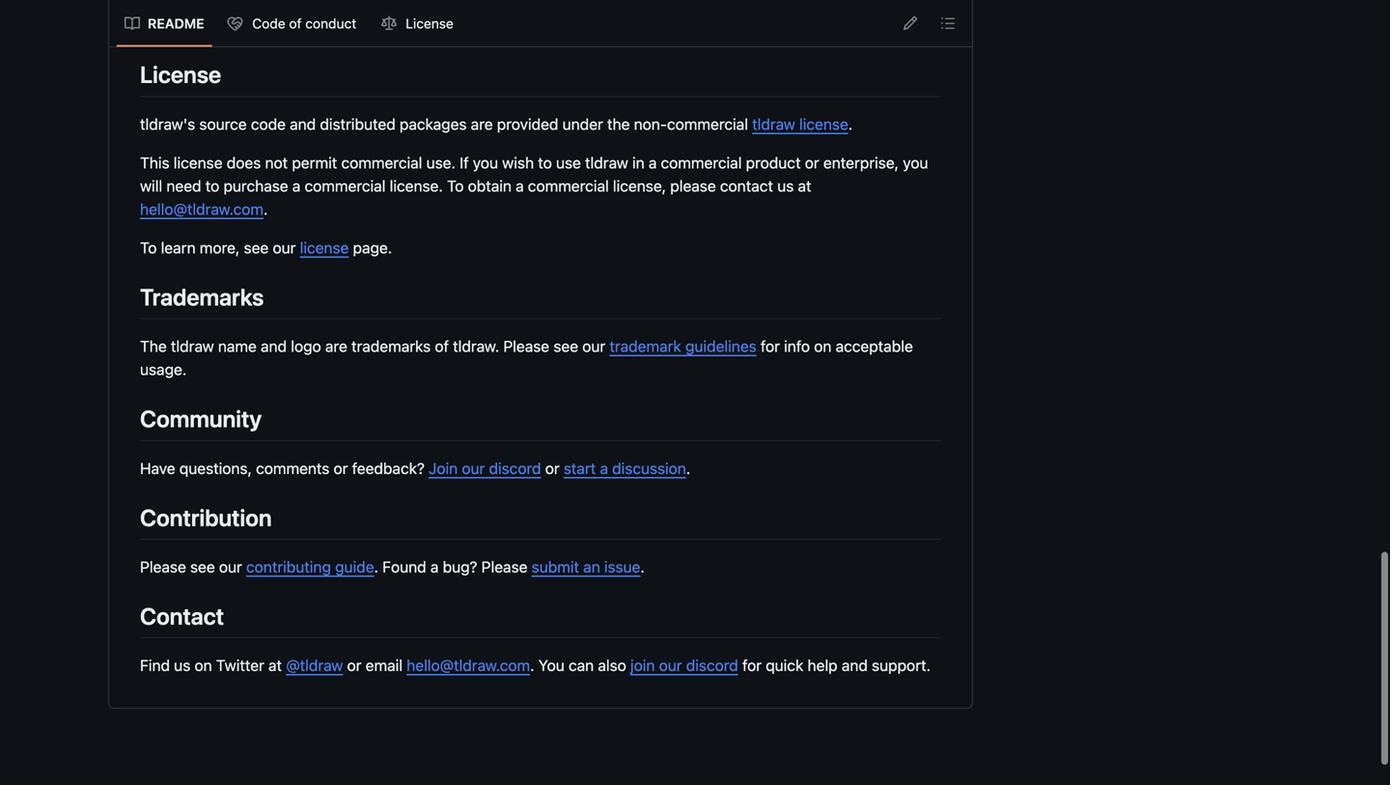 Task type: describe. For each thing, give the bounding box(es) containing it.
twitter
[[216, 656, 264, 675]]

or left feedback?
[[334, 459, 348, 477]]

issue
[[604, 558, 641, 576]]

us inside this license does not permit commercial use. if you wish to use tldraw in a commercial product or enterprise, you will need to purchase a commercial license. to obtain a commercial license, please contact us at hello@tldraw.com .
[[778, 177, 794, 195]]

learn
[[161, 238, 196, 257]]

find us on twitter at @tldraw or email hello@tldraw.com . you can also join our discord for quick help and support.
[[140, 656, 931, 675]]

submit an issue link
[[532, 558, 641, 576]]

0 vertical spatial the
[[182, 16, 205, 35]]

help
[[808, 656, 838, 675]]

2 vertical spatial tldraw
[[171, 337, 214, 355]]

bug?
[[443, 558, 478, 576]]

source
[[199, 115, 247, 133]]

usage.
[[140, 360, 187, 379]]

book image
[[125, 16, 140, 31]]

please
[[671, 177, 716, 195]]

our down contribution
[[219, 558, 242, 576]]

more,
[[200, 238, 240, 257]]

distributed
[[320, 115, 396, 133]]

our right join
[[659, 656, 682, 675]]

example
[[209, 16, 267, 35]]

support.
[[872, 656, 931, 675]]

product
[[746, 153, 801, 172]]

start
[[564, 459, 596, 477]]

you
[[539, 656, 565, 675]]

tldraw's source code and distributed packages are provided under the non-commercial tldraw license .
[[140, 115, 853, 133]]

project
[[271, 16, 321, 35]]

or inside this license does not permit commercial use. if you wish to use tldraw in a commercial product or enterprise, you will need to purchase a commercial license. to obtain a commercial license, please contact us at hello@tldraw.com .
[[805, 153, 820, 172]]

contributing
[[246, 558, 331, 576]]

conduct
[[305, 15, 357, 31]]

1 vertical spatial hello@tldraw.com
[[407, 656, 530, 675]]

code
[[251, 115, 286, 133]]

at for find us on twitter at @tldraw or email hello@tldraw.com . you can also join our discord for quick help and support.
[[269, 656, 282, 675]]

under
[[563, 115, 603, 133]]

if
[[460, 153, 469, 172]]

permit
[[292, 153, 337, 172]]

1 horizontal spatial license
[[300, 238, 349, 257]]

1 vertical spatial for
[[743, 656, 762, 675]]

outline image
[[941, 15, 956, 31]]

readme
[[148, 15, 204, 31]]

join our discord link
[[429, 459, 541, 477]]

hello@tldraw.com inside this license does not permit commercial use. if you wish to use tldraw in a commercial product or enterprise, you will need to purchase a commercial license. to obtain a commercial license, please contact us at hello@tldraw.com .
[[140, 200, 264, 218]]

list containing readme
[[117, 8, 463, 39]]

trademarks
[[140, 283, 264, 310]]

the tldraw name and logo are trademarks of tldraw. please see our trademark guidelines
[[140, 337, 757, 355]]

wish
[[502, 153, 534, 172]]

found
[[383, 558, 427, 576]]

tldraw's
[[140, 115, 195, 133]]

join
[[429, 459, 458, 477]]

our right 'join'
[[462, 459, 485, 477]]

trademark
[[610, 337, 682, 355]]

email
[[366, 656, 403, 675]]

contribution
[[140, 504, 272, 531]]

1 horizontal spatial to
[[538, 153, 552, 172]]

license.
[[390, 177, 443, 195]]

1 vertical spatial discord
[[686, 656, 739, 675]]

for info on acceptable usage.
[[140, 337, 913, 379]]

@tldraw
[[286, 656, 343, 675]]

to learn more, see our license page.
[[140, 238, 392, 257]]

code of conduct link
[[220, 8, 366, 39]]

need
[[166, 177, 201, 195]]

a down wish
[[516, 177, 524, 195]]

name
[[218, 337, 257, 355]]

our left trademark
[[583, 337, 606, 355]]

start a discussion link
[[564, 459, 686, 477]]

2 vertical spatial and
[[842, 656, 868, 675]]

2 horizontal spatial see
[[554, 337, 579, 355]]

localhost:5420
[[347, 19, 458, 34]]

@tldraw link
[[286, 656, 343, 675]]

and for distributed
[[290, 115, 316, 133]]

join our discord link
[[631, 656, 739, 675]]

for inside for info on acceptable usage.
[[761, 337, 780, 355]]

license inside this license does not permit commercial use. if you wish to use tldraw in a commercial product or enterprise, you will need to purchase a commercial license. to obtain a commercial license, please contact us at hello@tldraw.com .
[[174, 153, 223, 172]]

1 horizontal spatial hello@tldraw.com link
[[407, 656, 530, 675]]

readme link
[[117, 8, 212, 39]]

can
[[569, 656, 594, 675]]

law image
[[382, 16, 397, 31]]

please up contact at left bottom
[[140, 558, 186, 576]]

enterprise,
[[824, 153, 899, 172]]

contributing guide link
[[246, 558, 374, 576]]

0 vertical spatial hello@tldraw.com link
[[140, 200, 264, 218]]

please for please see our contributing guide . found a bug? please submit an issue .
[[482, 558, 528, 576]]

quick
[[766, 656, 804, 675]]

not
[[265, 153, 288, 172]]

0 horizontal spatial license
[[140, 61, 221, 88]]

guidelines
[[686, 337, 757, 355]]

1 horizontal spatial are
[[471, 115, 493, 133]]

to inside this license does not permit commercial use. if you wish to use tldraw in a commercial product or enterprise, you will need to purchase a commercial license. to obtain a commercial license, please contact us at hello@tldraw.com .
[[447, 177, 464, 195]]

an
[[583, 558, 600, 576]]

feedback?
[[352, 459, 425, 477]]

questions,
[[179, 459, 252, 477]]



Task type: locate. For each thing, give the bounding box(es) containing it.
for left quick
[[743, 656, 762, 675]]

and
[[290, 115, 316, 133], [261, 337, 287, 355], [842, 656, 868, 675]]

1 horizontal spatial discord
[[686, 656, 739, 675]]

license up the enterprise,
[[800, 115, 849, 133]]

at inside this license does not permit commercial use. if you wish to use tldraw in a commercial product or enterprise, you will need to purchase a commercial license. to obtain a commercial license, please contact us at hello@tldraw.com .
[[798, 177, 812, 195]]

0 vertical spatial to
[[447, 177, 464, 195]]

info
[[784, 337, 810, 355]]

or
[[805, 153, 820, 172], [334, 459, 348, 477], [545, 459, 560, 477], [347, 656, 362, 675]]

2 vertical spatial see
[[190, 558, 215, 576]]

of right code
[[289, 15, 302, 31]]

code of conduct
[[252, 15, 357, 31]]

or left email
[[347, 656, 362, 675]]

our left license link at top
[[273, 238, 296, 257]]

guide
[[335, 558, 374, 576]]

please for the tldraw name and logo are trademarks of tldraw. please see our trademark guidelines
[[503, 337, 550, 355]]

2 horizontal spatial tldraw
[[752, 115, 796, 133]]

tldraw left in
[[585, 153, 628, 172]]

logo
[[291, 337, 321, 355]]

1 vertical spatial to
[[205, 177, 219, 195]]

1 vertical spatial see
[[554, 337, 579, 355]]

discussion
[[612, 459, 686, 477]]

a left bug?
[[431, 558, 439, 576]]

comments
[[256, 459, 330, 477]]

a right in
[[649, 153, 657, 172]]

1 vertical spatial of
[[435, 337, 449, 355]]

contact
[[140, 603, 224, 630]]

hello@tldraw.com link left you at the left bottom
[[407, 656, 530, 675]]

us down product at top
[[778, 177, 794, 195]]

tldraw up usage.
[[171, 337, 214, 355]]

and right help
[[842, 656, 868, 675]]

on for acceptable
[[814, 337, 832, 355]]

0 horizontal spatial to
[[205, 177, 219, 195]]

0 horizontal spatial tldraw
[[171, 337, 214, 355]]

0 vertical spatial at
[[325, 16, 338, 35]]

1 vertical spatial license
[[174, 153, 223, 172]]

to left learn
[[140, 238, 157, 257]]

on left twitter
[[195, 656, 212, 675]]

1 vertical spatial and
[[261, 337, 287, 355]]

2 you from the left
[[903, 153, 929, 172]]

the left the 'non-'
[[607, 115, 630, 133]]

0 vertical spatial to
[[538, 153, 552, 172]]

on inside for info on acceptable usage.
[[814, 337, 832, 355]]

license link
[[374, 8, 463, 39]]

this
[[140, 153, 170, 172]]

see down contribution
[[190, 558, 215, 576]]

0 vertical spatial of
[[289, 15, 302, 31]]

1 vertical spatial at
[[798, 177, 812, 195]]

discord right join
[[686, 656, 739, 675]]

0 vertical spatial license
[[406, 15, 454, 31]]

license
[[800, 115, 849, 133], [174, 153, 223, 172], [300, 238, 349, 257]]

tldraw up product at top
[[752, 115, 796, 133]]

in
[[633, 153, 645, 172]]

to
[[538, 153, 552, 172], [205, 177, 219, 195]]

the right open in the top left of the page
[[182, 16, 205, 35]]

0 horizontal spatial the
[[182, 16, 205, 35]]

0 horizontal spatial hello@tldraw.com
[[140, 200, 264, 218]]

1 horizontal spatial see
[[244, 238, 269, 257]]

and for logo
[[261, 337, 287, 355]]

1 vertical spatial on
[[195, 656, 212, 675]]

for left 'info'
[[761, 337, 780, 355]]

license left page.
[[300, 238, 349, 257]]

us
[[778, 177, 794, 195], [174, 656, 191, 675]]

1 you from the left
[[473, 153, 498, 172]]

tldraw for use
[[585, 153, 628, 172]]

hello@tldraw.com down need
[[140, 200, 264, 218]]

or left the start
[[545, 459, 560, 477]]

0 vertical spatial for
[[761, 337, 780, 355]]

please right tldraw.
[[503, 337, 550, 355]]

non-
[[634, 115, 667, 133]]

0 horizontal spatial to
[[140, 238, 157, 257]]

tldraw.
[[453, 337, 499, 355]]

0 vertical spatial hello@tldraw.com
[[140, 200, 264, 218]]

tldraw license link
[[752, 115, 849, 133]]

submit
[[532, 558, 579, 576]]

0 horizontal spatial see
[[190, 558, 215, 576]]

use.
[[426, 153, 456, 172]]

tldraw inside this license does not permit commercial use. if you wish to use tldraw in a commercial product or enterprise, you will need to purchase a commercial license. to obtain a commercial license, please contact us at hello@tldraw.com .
[[585, 153, 628, 172]]

purchase
[[224, 177, 288, 195]]

will
[[140, 177, 162, 195]]

the
[[140, 337, 167, 355]]

1 vertical spatial the
[[607, 115, 630, 133]]

. inside this license does not permit commercial use. if you wish to use tldraw in a commercial product or enterprise, you will need to purchase a commercial license. to obtain a commercial license, please contact us at hello@tldraw.com .
[[264, 200, 268, 218]]

are left provided
[[471, 115, 493, 133]]

or right product at top
[[805, 153, 820, 172]]

0 horizontal spatial us
[[174, 656, 191, 675]]

0 horizontal spatial you
[[473, 153, 498, 172]]

2 horizontal spatial license
[[800, 115, 849, 133]]

for
[[761, 337, 780, 355], [743, 656, 762, 675]]

edit file image
[[903, 15, 918, 31]]

2 horizontal spatial and
[[842, 656, 868, 675]]

list
[[117, 8, 463, 39]]

0 horizontal spatial of
[[289, 15, 302, 31]]

are
[[471, 115, 493, 133], [325, 337, 347, 355]]

see right more,
[[244, 238, 269, 257]]

at right project
[[325, 16, 338, 35]]

1 vertical spatial us
[[174, 656, 191, 675]]

and right code
[[290, 115, 316, 133]]

footer
[[0, 724, 1391, 785]]

1 vertical spatial license
[[140, 61, 221, 88]]

0 vertical spatial are
[[471, 115, 493, 133]]

code
[[252, 15, 286, 31]]

use
[[556, 153, 581, 172]]

0 horizontal spatial at
[[269, 656, 282, 675]]

find
[[140, 656, 170, 675]]

of left tldraw.
[[435, 337, 449, 355]]

to left use on the top of the page
[[538, 153, 552, 172]]

see left trademark
[[554, 337, 579, 355]]

hello@tldraw.com link down need
[[140, 200, 264, 218]]

hello@tldraw.com left you at the left bottom
[[407, 656, 530, 675]]

1 horizontal spatial tldraw
[[585, 153, 628, 172]]

2 vertical spatial at
[[269, 656, 282, 675]]

1 vertical spatial hello@tldraw.com link
[[407, 656, 530, 675]]

0 vertical spatial on
[[814, 337, 832, 355]]

at
[[325, 16, 338, 35], [798, 177, 812, 195], [269, 656, 282, 675]]

please see our contributing guide . found a bug? please submit an issue .
[[140, 558, 645, 576]]

0 vertical spatial and
[[290, 115, 316, 133]]

0 horizontal spatial hello@tldraw.com link
[[140, 200, 264, 218]]

and left logo at top left
[[261, 337, 287, 355]]

at right twitter
[[269, 656, 282, 675]]

also
[[598, 656, 627, 675]]

1 horizontal spatial at
[[325, 16, 338, 35]]

2 horizontal spatial at
[[798, 177, 812, 195]]

us right find
[[174, 656, 191, 675]]

license up tldraw's in the left top of the page
[[140, 61, 221, 88]]

a right the start
[[600, 459, 608, 477]]

tldraw
[[752, 115, 796, 133], [585, 153, 628, 172], [171, 337, 214, 355]]

license,
[[613, 177, 666, 195]]

1 vertical spatial are
[[325, 337, 347, 355]]

1 vertical spatial to
[[140, 238, 157, 257]]

0 vertical spatial tldraw
[[752, 115, 796, 133]]

see
[[244, 238, 269, 257], [554, 337, 579, 355], [190, 558, 215, 576]]

of inside code of conduct link
[[289, 15, 302, 31]]

tldraw for commercial
[[752, 115, 796, 133]]

does
[[227, 153, 261, 172]]

on for twitter
[[195, 656, 212, 675]]

join
[[631, 656, 655, 675]]

open
[[140, 16, 178, 35]]

license right law image at left top
[[406, 15, 454, 31]]

0 horizontal spatial and
[[261, 337, 287, 355]]

have questions, comments or feedback? join our discord or start a discussion .
[[140, 459, 691, 477]]

2 vertical spatial license
[[300, 238, 349, 257]]

hello@tldraw.com
[[140, 200, 264, 218], [407, 656, 530, 675]]

page.
[[353, 238, 392, 257]]

1 horizontal spatial the
[[607, 115, 630, 133]]

please
[[503, 337, 550, 355], [140, 558, 186, 576], [482, 558, 528, 576]]

provided
[[497, 115, 559, 133]]

are right logo at top left
[[325, 337, 347, 355]]

you right 'if'
[[473, 153, 498, 172]]

a
[[649, 153, 657, 172], [292, 177, 301, 195], [516, 177, 524, 195], [600, 459, 608, 477], [431, 558, 439, 576]]

trademark guidelines link
[[610, 337, 757, 355]]

code of conduct image
[[228, 16, 243, 31]]

0 vertical spatial see
[[244, 238, 269, 257]]

1 horizontal spatial and
[[290, 115, 316, 133]]

discord
[[489, 459, 541, 477], [686, 656, 739, 675]]

to down 'if'
[[447, 177, 464, 195]]

license
[[406, 15, 454, 31], [140, 61, 221, 88]]

1 horizontal spatial license
[[406, 15, 454, 31]]

on right 'info'
[[814, 337, 832, 355]]

you right the enterprise,
[[903, 153, 929, 172]]

packages
[[400, 115, 467, 133]]

obtain
[[468, 177, 512, 195]]

a down permit on the left of page
[[292, 177, 301, 195]]

commercial
[[667, 115, 748, 133], [341, 153, 422, 172], [661, 153, 742, 172], [305, 177, 386, 195], [528, 177, 609, 195]]

license up need
[[174, 153, 223, 172]]

on
[[814, 337, 832, 355], [195, 656, 212, 675]]

at down product at top
[[798, 177, 812, 195]]

1 horizontal spatial us
[[778, 177, 794, 195]]

have
[[140, 459, 175, 477]]

0 horizontal spatial license
[[174, 153, 223, 172]]

open the example project at localhost:5420
[[140, 16, 458, 35]]

this license does not permit commercial use. if you wish to use tldraw in a commercial product or enterprise, you will need to purchase a commercial license. to obtain a commercial license, please contact us at hello@tldraw.com .
[[140, 153, 929, 218]]

please right bug?
[[482, 558, 528, 576]]

discord left the start
[[489, 459, 541, 477]]

0 horizontal spatial discord
[[489, 459, 541, 477]]

contact
[[720, 177, 774, 195]]

0 vertical spatial discord
[[489, 459, 541, 477]]

to right need
[[205, 177, 219, 195]]

at for open the example project at localhost:5420
[[325, 16, 338, 35]]

0 vertical spatial us
[[778, 177, 794, 195]]

1 horizontal spatial you
[[903, 153, 929, 172]]

trademarks
[[352, 337, 431, 355]]

0 horizontal spatial on
[[195, 656, 212, 675]]

0 vertical spatial license
[[800, 115, 849, 133]]

community
[[140, 405, 262, 432]]

acceptable
[[836, 337, 913, 355]]

license link
[[300, 238, 349, 257]]

1 horizontal spatial of
[[435, 337, 449, 355]]

1 vertical spatial tldraw
[[585, 153, 628, 172]]

1 horizontal spatial to
[[447, 177, 464, 195]]

0 horizontal spatial are
[[325, 337, 347, 355]]

1 horizontal spatial hello@tldraw.com
[[407, 656, 530, 675]]

1 horizontal spatial on
[[814, 337, 832, 355]]

the
[[182, 16, 205, 35], [607, 115, 630, 133]]



Task type: vqa. For each thing, say whether or not it's contained in the screenshot.


